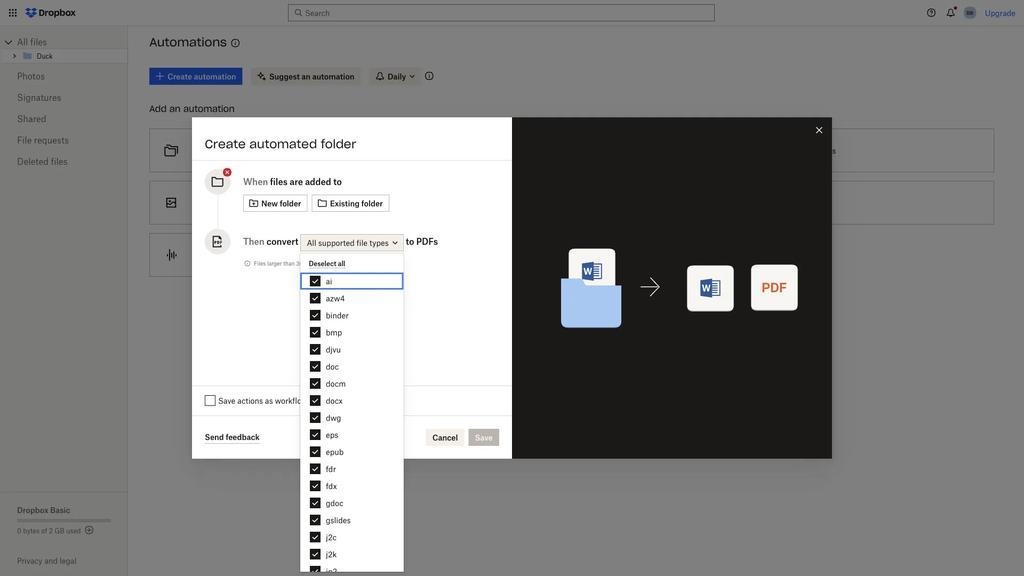 Task type: describe. For each thing, give the bounding box(es) containing it.
than
[[283, 260, 295, 267]]

be
[[334, 260, 340, 267]]

privacy and legal link
[[17, 557, 128, 566]]

save
[[218, 396, 235, 405]]

djvu checkbox item
[[300, 341, 404, 358]]

doc
[[326, 362, 339, 371]]

renames
[[529, 146, 560, 155]]

then
[[243, 236, 265, 247]]

deleted files
[[17, 156, 68, 167]]

files are added to
[[270, 177, 342, 187]]

files inside create automated folder dialog
[[270, 177, 288, 187]]

deselect
[[309, 260, 336, 268]]

all files tree
[[2, 36, 128, 63]]

0 bytes of 2 gb used
[[17, 527, 81, 535]]

choose a file format to convert videos to button
[[430, 177, 714, 229]]

binder
[[326, 311, 349, 320]]

choose a category to sort files by
[[193, 146, 310, 155]]

choose for choose a file format to convert videos to
[[477, 198, 504, 207]]

a for set a rule that renames files
[[491, 146, 495, 155]]

file requests link
[[17, 130, 111, 151]]

docx checkbox item
[[300, 392, 404, 409]]

automation
[[183, 103, 235, 114]]

choose for choose a category to sort files by
[[193, 146, 219, 155]]

deselect all button
[[309, 260, 345, 268]]

added
[[305, 177, 331, 187]]

file for choose a file format to convert videos to
[[512, 198, 523, 207]]

choose a file format to convert audio files to
[[193, 251, 349, 260]]

files inside button
[[285, 146, 300, 155]]

j2c checkbox item
[[300, 529, 404, 546]]

convert inside create automated folder dialog
[[267, 236, 298, 247]]

docx
[[326, 396, 343, 405]]

photos
[[17, 71, 45, 81]]

then convert
[[243, 236, 298, 247]]

by
[[302, 146, 310, 155]]

shared
[[17, 114, 46, 124]]

a for choose a file format to convert audio files to
[[221, 251, 225, 260]]

that
[[513, 146, 527, 155]]

file for all supported file types
[[357, 238, 368, 247]]

workflow
[[275, 396, 308, 405]]

automated
[[250, 137, 317, 152]]

deleted files link
[[17, 151, 111, 172]]

are
[[290, 177, 303, 187]]

privacy and legal
[[17, 557, 77, 566]]

all for all supported file types
[[307, 238, 316, 247]]

files inside tree
[[30, 37, 47, 47]]

automations
[[149, 35, 227, 50]]

doc checkbox item
[[300, 358, 404, 375]]

dwg checkbox item
[[300, 409, 404, 426]]

dwg
[[326, 413, 341, 422]]

create automated folder dialog
[[192, 117, 832, 459]]

file for choose a file format to convert audio files to
[[228, 251, 238, 260]]

get more space image
[[83, 524, 96, 537]]

sort
[[269, 146, 283, 155]]

add
[[149, 103, 167, 114]]

j2k
[[326, 550, 337, 559]]

rule
[[498, 146, 511, 155]]

ai checkbox item
[[300, 273, 404, 290]]

to pdfs
[[406, 236, 438, 247]]

will
[[314, 260, 322, 267]]

converted
[[341, 260, 366, 267]]

add an automation main content
[[145, 60, 1024, 576]]

gslides
[[326, 516, 351, 525]]

category
[[228, 146, 258, 155]]

fdx checkbox item
[[300, 478, 404, 495]]

format for files
[[256, 198, 280, 207]]

file
[[17, 135, 32, 145]]

template
[[310, 396, 341, 405]]

dropbox basic
[[17, 506, 70, 515]]

0
[[17, 527, 21, 535]]

files larger than 30mb will not be converted
[[254, 260, 366, 267]]

to inside button
[[260, 146, 267, 155]]

deselect all
[[309, 260, 345, 268]]

folder
[[321, 137, 357, 152]]

files
[[254, 260, 266, 267]]

an for choose
[[221, 198, 230, 207]]

upgrade link
[[985, 8, 1016, 17]]

upgrade
[[985, 8, 1016, 17]]

set a rule that renames files
[[477, 146, 576, 155]]

ai
[[326, 277, 332, 286]]

privacy
[[17, 557, 42, 566]]

jp2 checkbox item
[[300, 563, 404, 576]]

30mb
[[296, 260, 312, 267]]

azw4
[[326, 294, 345, 303]]

fdr
[[326, 464, 336, 474]]

a for choose a category to sort files by
[[221, 146, 225, 155]]

epub
[[326, 447, 344, 456]]

dropbox
[[17, 506, 48, 515]]



Task type: locate. For each thing, give the bounding box(es) containing it.
pdfs right types
[[416, 236, 438, 247]]

0 vertical spatial pdfs
[[818, 146, 836, 155]]

files
[[30, 37, 47, 47], [285, 146, 300, 155], [562, 146, 576, 155], [792, 146, 806, 155], [51, 156, 68, 167], [270, 177, 288, 187], [319, 198, 334, 207], [325, 251, 340, 260]]

bytes
[[23, 527, 40, 535]]

gdoc checkbox item
[[300, 495, 404, 512]]

all supported file types
[[307, 238, 389, 247]]

pdfs inside create automated folder dialog
[[416, 236, 438, 247]]

choose for choose an image format to convert files to
[[193, 198, 219, 207]]

as
[[265, 396, 273, 405]]

actions
[[237, 396, 263, 405]]

choose an image format to convert files to
[[193, 198, 343, 207]]

files left by
[[285, 146, 300, 155]]

files down dropbox logo - go to the homepage
[[30, 37, 47, 47]]

used
[[66, 527, 81, 535]]

all up audio
[[307, 238, 316, 247]]

choose a file format to convert videos to
[[477, 198, 620, 207]]

convert inside "button"
[[560, 198, 586, 207]]

dropbox logo - go to the homepage image
[[21, 4, 80, 21]]

set
[[477, 146, 489, 155]]

file requests
[[17, 135, 69, 145]]

2 vertical spatial file
[[228, 251, 238, 260]]

convert for videos
[[560, 198, 586, 207]]

and
[[44, 557, 58, 566]]

azw4 checkbox item
[[300, 290, 404, 307]]

docm
[[326, 379, 346, 388]]

add an automation
[[149, 103, 235, 114]]

create automated folder
[[205, 137, 357, 152]]

an left image
[[221, 198, 230, 207]]

bmp
[[326, 328, 342, 337]]

all inside tree
[[17, 37, 28, 47]]

save actions as workflow template
[[218, 396, 341, 405]]

0 vertical spatial an
[[169, 103, 181, 114]]

docm checkbox item
[[300, 375, 404, 392]]

all supported file types button
[[301, 234, 404, 251]]

1 horizontal spatial pdfs
[[818, 146, 836, 155]]

image
[[232, 198, 254, 207]]

choose an image format to convert files to button
[[145, 177, 430, 229]]

when
[[243, 177, 268, 187]]

format for audio
[[240, 251, 264, 260]]

gslides checkbox item
[[300, 512, 404, 529]]

djvu
[[326, 345, 341, 354]]

convert for files
[[291, 198, 317, 207]]

choose for choose a file format to convert audio files to
[[193, 251, 219, 260]]

deleted
[[17, 156, 49, 167]]

0 horizontal spatial all
[[17, 37, 28, 47]]

types
[[370, 238, 389, 247]]

set a rule that renames files button
[[430, 124, 714, 177]]

format
[[256, 198, 280, 207], [525, 198, 549, 207], [240, 251, 264, 260]]

0 horizontal spatial pdfs
[[416, 236, 438, 247]]

pdfs right convert
[[818, 146, 836, 155]]

audio
[[303, 251, 323, 260]]

a for choose a file format to convert videos to
[[506, 198, 510, 207]]

files down the added
[[319, 198, 334, 207]]

gdoc
[[326, 499, 343, 508]]

all for all files
[[17, 37, 28, 47]]

all files link
[[17, 36, 128, 49]]

click to watch a demo video image
[[229, 37, 242, 50]]

a inside button
[[221, 146, 225, 155]]

convert left videos
[[560, 198, 586, 207]]

eps
[[326, 430, 338, 439]]

file inside "button"
[[512, 198, 523, 207]]

1 horizontal spatial all
[[307, 238, 316, 247]]

format inside choose a file format to convert audio files to button
[[240, 251, 264, 260]]

all
[[338, 260, 345, 268]]

0 vertical spatial file
[[512, 198, 523, 207]]

format inside choose a file format to convert videos to "button"
[[525, 198, 549, 207]]

0 horizontal spatial an
[[169, 103, 181, 114]]

all up photos
[[17, 37, 28, 47]]

photos link
[[17, 66, 111, 87]]

basic
[[50, 506, 70, 515]]

format inside choose an image format to convert files to button
[[256, 198, 280, 207]]

files down file requests link
[[51, 156, 68, 167]]

convert
[[291, 198, 317, 207], [560, 198, 586, 207], [267, 236, 298, 247], [275, 251, 301, 260]]

files left are
[[270, 177, 288, 187]]

to
[[260, 146, 267, 155], [808, 146, 816, 155], [333, 177, 342, 187], [282, 198, 289, 207], [336, 198, 343, 207], [551, 198, 558, 207], [613, 198, 620, 207], [406, 236, 414, 247], [266, 251, 273, 260], [342, 251, 349, 260]]

an inside button
[[221, 198, 230, 207]]

convert down files are added to at left top
[[291, 198, 317, 207]]

file inside button
[[228, 251, 238, 260]]

choose inside "button"
[[477, 198, 504, 207]]

bmp checkbox item
[[300, 324, 404, 341]]

1 vertical spatial file
[[357, 238, 368, 247]]

1 horizontal spatial file
[[357, 238, 368, 247]]

0 horizontal spatial file
[[228, 251, 238, 260]]

shared link
[[17, 108, 111, 130]]

larger
[[267, 260, 282, 267]]

legal
[[60, 557, 77, 566]]

files right convert
[[792, 146, 806, 155]]

jp2
[[326, 567, 337, 576]]

choose
[[193, 146, 219, 155], [193, 198, 219, 207], [477, 198, 504, 207], [193, 251, 219, 260]]

choose a category to sort files by button
[[145, 124, 430, 177]]

requests
[[34, 135, 69, 145]]

1 vertical spatial all
[[307, 238, 316, 247]]

convert up than
[[275, 251, 301, 260]]

2
[[49, 527, 53, 535]]

videos
[[588, 198, 611, 207]]

gb
[[55, 527, 65, 535]]

create
[[205, 137, 246, 152]]

binder checkbox item
[[300, 307, 404, 324]]

convert files to pdfs
[[762, 146, 836, 155]]

eps checkbox item
[[300, 426, 404, 443]]

choose a file format to convert audio files to button
[[145, 229, 430, 281]]

a inside "button"
[[506, 198, 510, 207]]

format for videos
[[525, 198, 549, 207]]

fdx
[[326, 482, 337, 491]]

files right renames
[[562, 146, 576, 155]]

of
[[41, 527, 47, 535]]

convert files to pdfs button
[[714, 124, 999, 177]]

all files
[[17, 37, 47, 47]]

format down when
[[256, 198, 280, 207]]

format down renames
[[525, 198, 549, 207]]

0 vertical spatial all
[[17, 37, 28, 47]]

format up files at left
[[240, 251, 264, 260]]

pdfs
[[818, 146, 836, 155], [416, 236, 438, 247]]

signatures
[[17, 92, 61, 103]]

global header element
[[0, 0, 1024, 26]]

files up be
[[325, 251, 340, 260]]

an
[[169, 103, 181, 114], [221, 198, 230, 207]]

a
[[221, 146, 225, 155], [491, 146, 495, 155], [506, 198, 510, 207], [221, 251, 225, 260]]

j2c
[[326, 533, 337, 542]]

2 horizontal spatial file
[[512, 198, 523, 207]]

1 vertical spatial pdfs
[[416, 236, 438, 247]]

convert for audio
[[275, 251, 301, 260]]

epub checkbox item
[[300, 443, 404, 460]]

signatures link
[[17, 87, 111, 108]]

1 horizontal spatial an
[[221, 198, 230, 207]]

choose inside button
[[193, 146, 219, 155]]

file inside dropdown button
[[357, 238, 368, 247]]

pdfs inside button
[[818, 146, 836, 155]]

convert
[[762, 146, 790, 155]]

an right add
[[169, 103, 181, 114]]

convert up choose a file format to convert audio files to
[[267, 236, 298, 247]]

fdr checkbox item
[[300, 460, 404, 478]]

all inside dropdown button
[[307, 238, 316, 247]]

not
[[324, 260, 332, 267]]

j2k checkbox item
[[300, 546, 404, 563]]

1 vertical spatial an
[[221, 198, 230, 207]]

an for add
[[169, 103, 181, 114]]



Task type: vqa. For each thing, say whether or not it's contained in the screenshot.
LESS
no



